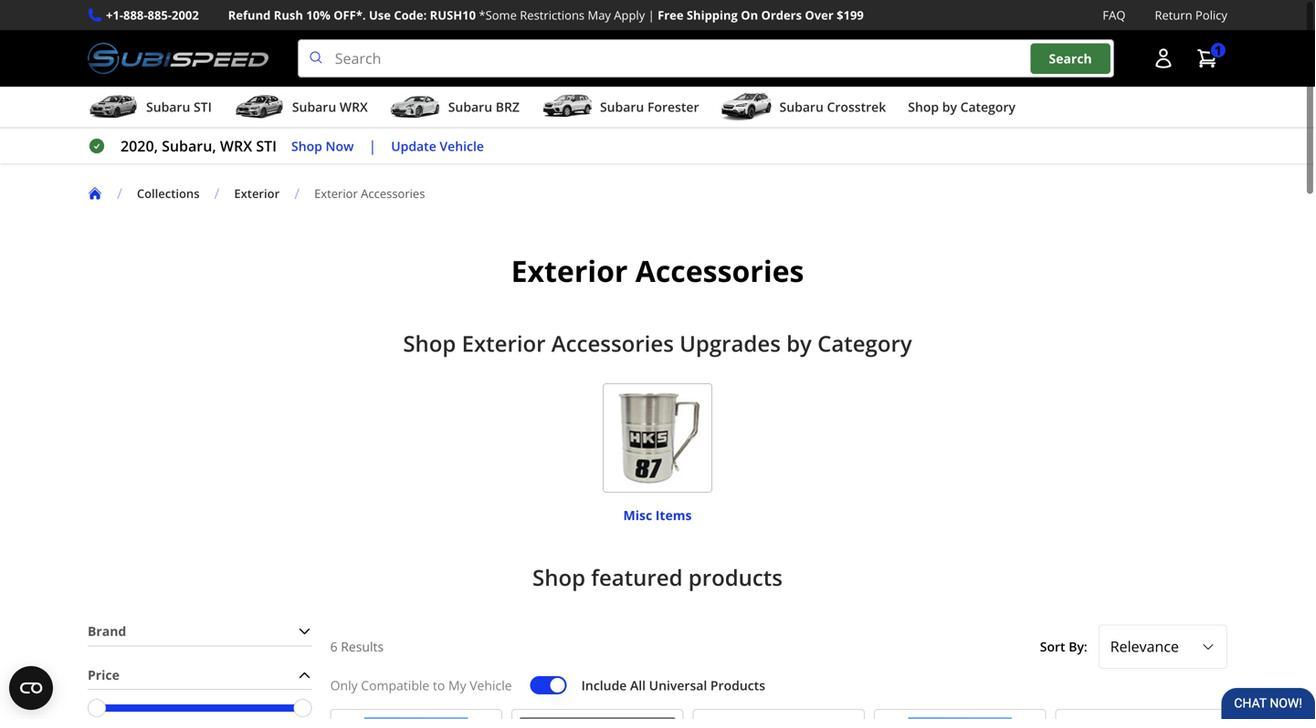Task type: locate. For each thing, give the bounding box(es) containing it.
compatible
[[361, 677, 430, 694]]

1 horizontal spatial wrx
[[340, 98, 368, 116]]

subaru for subaru crosstrek
[[780, 98, 824, 116]]

0 horizontal spatial /
[[117, 184, 122, 203]]

category inside dropdown button
[[960, 98, 1016, 116]]

misc items
[[623, 507, 692, 524]]

subaru brz
[[448, 98, 520, 116]]

open widget image
[[9, 667, 53, 711]]

update
[[391, 137, 436, 155]]

2 vertical spatial accessories
[[551, 329, 674, 359]]

| right now
[[368, 136, 377, 156]]

1 subaru from the left
[[146, 98, 190, 116]]

subaru for subaru forester
[[600, 98, 644, 116]]

subaru right a subaru crosstrek thumbnail image
[[780, 98, 824, 116]]

vehicle inside button
[[440, 137, 484, 155]]

wrx
[[340, 98, 368, 116], [220, 136, 252, 156]]

0 vertical spatial category
[[960, 98, 1016, 116]]

0 horizontal spatial |
[[368, 136, 377, 156]]

/ right home 'image'
[[117, 184, 122, 203]]

sti
[[194, 98, 212, 116], [256, 136, 277, 156]]

shop exterior accessories upgrades by category
[[403, 329, 912, 359]]

a subaru brz thumbnail image image
[[390, 93, 441, 121]]

1 vertical spatial |
[[368, 136, 377, 156]]

1 horizontal spatial by
[[942, 98, 957, 116]]

subaru up 'subaru,'
[[146, 98, 190, 116]]

sti inside "dropdown button"
[[194, 98, 212, 116]]

1 vertical spatial vehicle
[[470, 677, 512, 694]]

category
[[960, 98, 1016, 116], [818, 329, 912, 359]]

subaru left 'forester'
[[600, 98, 644, 116]]

sti down a subaru wrx thumbnail image
[[256, 136, 277, 156]]

1
[[1215, 41, 1222, 59]]

0 horizontal spatial by
[[786, 329, 812, 359]]

1 horizontal spatial category
[[960, 98, 1016, 116]]

1 / from the left
[[117, 184, 122, 203]]

wrx inside dropdown button
[[340, 98, 368, 116]]

subaru for subaru wrx
[[292, 98, 336, 116]]

0 vertical spatial vehicle
[[440, 137, 484, 155]]

2 horizontal spatial /
[[294, 184, 300, 203]]

vehicle
[[440, 137, 484, 155], [470, 677, 512, 694]]

subaru inside "dropdown button"
[[146, 98, 190, 116]]

1 horizontal spatial exterior accessories
[[511, 251, 804, 291]]

restrictions
[[520, 7, 585, 23]]

| left free
[[648, 7, 655, 23]]

may
[[588, 7, 611, 23]]

shop
[[908, 98, 939, 116], [291, 137, 322, 155], [403, 329, 456, 359], [532, 563, 585, 593]]

exterior accessories up shop exterior accessories upgrades by category
[[511, 251, 804, 291]]

price button
[[88, 662, 312, 690]]

+1-888-885-2002 link
[[106, 5, 199, 25]]

subaru left the "brz"
[[448, 98, 492, 116]]

brz
[[496, 98, 520, 116]]

*some
[[479, 7, 517, 23]]

1 button
[[1187, 40, 1227, 77]]

0 horizontal spatial category
[[818, 329, 912, 359]]

/ down shop now link
[[294, 184, 300, 203]]

/
[[117, 184, 122, 203], [214, 184, 220, 203], [294, 184, 300, 203]]

2 / from the left
[[214, 184, 220, 203]]

/ right collections
[[214, 184, 220, 203]]

shop for shop by category
[[908, 98, 939, 116]]

exterior accessories down now
[[314, 186, 425, 202]]

3 subaru from the left
[[448, 98, 492, 116]]

subaru
[[146, 98, 190, 116], [292, 98, 336, 116], [448, 98, 492, 116], [600, 98, 644, 116], [780, 98, 824, 116]]

1 horizontal spatial |
[[648, 7, 655, 23]]

1 vertical spatial wrx
[[220, 136, 252, 156]]

shop for shop exterior accessories upgrades by category
[[403, 329, 456, 359]]

subaru up shop now
[[292, 98, 336, 116]]

6 results
[[330, 638, 384, 656]]

upgrades
[[680, 329, 781, 359]]

home image
[[88, 186, 102, 201]]

off*.
[[334, 7, 366, 23]]

exterior link
[[234, 186, 294, 202], [234, 186, 280, 202]]

to
[[433, 677, 445, 694]]

rush10
[[430, 7, 476, 23]]

0 vertical spatial wrx
[[340, 98, 368, 116]]

1 vertical spatial accessories
[[635, 251, 804, 291]]

exterior accessories
[[314, 186, 425, 202], [511, 251, 804, 291]]

faq link
[[1103, 5, 1126, 25]]

1 vertical spatial category
[[818, 329, 912, 359]]

accessories
[[361, 186, 425, 202], [635, 251, 804, 291], [551, 329, 674, 359]]

select... image
[[1201, 640, 1216, 655]]

products
[[710, 677, 765, 694]]

by
[[942, 98, 957, 116], [786, 329, 812, 359]]

1 vertical spatial exterior accessories
[[511, 251, 804, 291]]

only
[[330, 677, 358, 694]]

subispeed logo image
[[88, 39, 268, 78]]

by:
[[1069, 638, 1088, 656]]

shop by category button
[[908, 91, 1016, 127]]

shop inside dropdown button
[[908, 98, 939, 116]]

888-
[[123, 7, 148, 23]]

0 horizontal spatial wrx
[[220, 136, 252, 156]]

free
[[658, 7, 684, 23]]

0 vertical spatial |
[[648, 7, 655, 23]]

sti up 2020, subaru, wrx sti
[[194, 98, 212, 116]]

return
[[1155, 7, 1193, 23]]

0 horizontal spatial sti
[[194, 98, 212, 116]]

minimum slider
[[88, 700, 106, 718]]

vehicle down subaru brz dropdown button on the top
[[440, 137, 484, 155]]

products
[[688, 563, 783, 593]]

results
[[341, 638, 384, 656]]

wrx down a subaru wrx thumbnail image
[[220, 136, 252, 156]]

0 vertical spatial by
[[942, 98, 957, 116]]

a subaru forester thumbnail image image
[[542, 93, 593, 121]]

collections link
[[137, 186, 214, 202], [137, 186, 200, 202]]

subaru,
[[162, 136, 216, 156]]

Select... button
[[1099, 625, 1227, 669]]

2020,
[[121, 136, 158, 156]]

subaru brz button
[[390, 91, 520, 127]]

5 subaru from the left
[[780, 98, 824, 116]]

4 subaru from the left
[[600, 98, 644, 116]]

on
[[741, 7, 758, 23]]

include
[[581, 677, 627, 694]]

exterior
[[234, 186, 280, 202], [314, 186, 358, 202], [511, 251, 628, 291], [462, 329, 546, 359]]

exterior link down shop now link
[[234, 186, 294, 202]]

1 vertical spatial sti
[[256, 136, 277, 156]]

subaru crosstrek button
[[721, 91, 886, 127]]

|
[[648, 7, 655, 23], [368, 136, 377, 156]]

wrx up now
[[340, 98, 368, 116]]

shop for shop now
[[291, 137, 322, 155]]

refund rush 10% off*. use code: rush10 *some restrictions may apply | free shipping on orders over $199
[[228, 7, 864, 23]]

1 horizontal spatial /
[[214, 184, 220, 203]]

update vehicle
[[391, 137, 484, 155]]

vehicle right my
[[470, 677, 512, 694]]

forester
[[647, 98, 699, 116]]

0 vertical spatial sti
[[194, 98, 212, 116]]

2 subaru from the left
[[292, 98, 336, 116]]

subaru sti
[[146, 98, 212, 116]]

all
[[630, 677, 646, 694]]

shop featured products
[[532, 563, 783, 593]]

0 vertical spatial exterior accessories
[[314, 186, 425, 202]]

maximum slider
[[294, 700, 312, 718]]

0 horizontal spatial exterior accessories
[[314, 186, 425, 202]]



Task type: describe. For each thing, give the bounding box(es) containing it.
code:
[[394, 7, 427, 23]]

misc
[[623, 507, 652, 524]]

exterior link down 2020, subaru, wrx sti
[[234, 186, 280, 202]]

2020, subaru, wrx sti
[[121, 136, 277, 156]]

my
[[448, 677, 466, 694]]

brand button
[[88, 618, 312, 646]]

misc items image image
[[603, 384, 712, 493]]

now
[[326, 137, 354, 155]]

over
[[805, 7, 834, 23]]

only compatible to my vehicle
[[330, 677, 512, 694]]

search
[[1049, 50, 1092, 67]]

+1-888-885-2002
[[106, 7, 199, 23]]

orders
[[761, 7, 802, 23]]

shop now
[[291, 137, 354, 155]]

universal
[[649, 677, 707, 694]]

button image
[[1153, 48, 1175, 70]]

3 / from the left
[[294, 184, 300, 203]]

update vehicle button
[[391, 136, 484, 157]]

return policy link
[[1155, 5, 1227, 25]]

shop by category
[[908, 98, 1016, 116]]

/ for exterior
[[214, 184, 220, 203]]

a subaru crosstrek thumbnail image image
[[721, 93, 772, 121]]

subaru for subaru sti
[[146, 98, 190, 116]]

shop now link
[[291, 136, 354, 157]]

include all universal products
[[581, 677, 765, 694]]

subaru sti button
[[88, 91, 212, 127]]

policy
[[1196, 7, 1227, 23]]

subaru crosstrek
[[780, 98, 886, 116]]

faq
[[1103, 7, 1126, 23]]

/ for collections
[[117, 184, 122, 203]]

search input field
[[298, 39, 1114, 78]]

shipping
[[687, 7, 738, 23]]

by inside shop by category dropdown button
[[942, 98, 957, 116]]

refund
[[228, 7, 271, 23]]

featured
[[591, 563, 683, 593]]

+1-
[[106, 7, 123, 23]]

return policy
[[1155, 7, 1227, 23]]

1 vertical spatial by
[[786, 329, 812, 359]]

subaru forester button
[[542, 91, 699, 127]]

885-
[[148, 7, 172, 23]]

subaru forester
[[600, 98, 699, 116]]

crosstrek
[[827, 98, 886, 116]]

sort
[[1040, 638, 1065, 656]]

subaru for subaru brz
[[448, 98, 492, 116]]

apply
[[614, 7, 645, 23]]

a subaru sti thumbnail image image
[[88, 93, 139, 121]]

sort by:
[[1040, 638, 1088, 656]]

price
[[88, 667, 120, 684]]

$199
[[837, 7, 864, 23]]

subaru wrx
[[292, 98, 368, 116]]

shop for shop featured products
[[532, 563, 585, 593]]

brand
[[88, 623, 126, 640]]

a subaru wrx thumbnail image image
[[234, 93, 285, 121]]

misc items link
[[623, 499, 692, 524]]

search button
[[1031, 43, 1110, 74]]

1 horizontal spatial sti
[[256, 136, 277, 156]]

6
[[330, 638, 338, 656]]

items
[[656, 507, 692, 524]]

0 vertical spatial accessories
[[361, 186, 425, 202]]

exterior accessories link
[[314, 186, 440, 202]]

use
[[369, 7, 391, 23]]

collections
[[137, 186, 200, 202]]

2002
[[172, 7, 199, 23]]

10%
[[306, 7, 330, 23]]

subaru wrx button
[[234, 91, 368, 127]]

rush
[[274, 7, 303, 23]]



